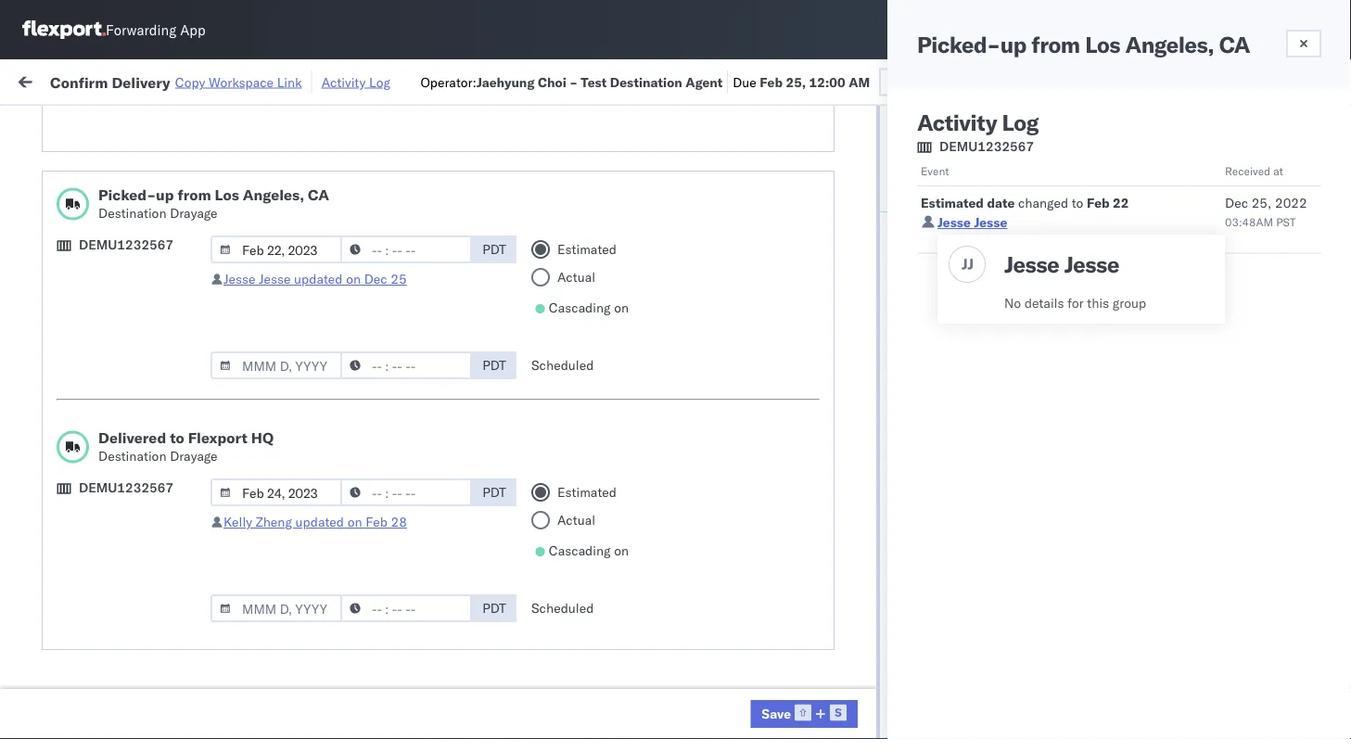 Task type: describe. For each thing, give the bounding box(es) containing it.
1 llc from the top
[[798, 632, 821, 648]]

7:30 pm pst, feb 21, 2023
[[194, 142, 362, 159]]

schedule delivery appointment link for fourth the schedule delivery appointment button from the top
[[43, 549, 228, 567]]

snooze
[[398, 152, 434, 166]]

2 demo from the top
[[635, 387, 670, 403]]

0 vertical spatial to
[[1072, 195, 1084, 211]]

client name
[[583, 152, 646, 166]]

from for 'schedule pickup from los angeles, ca' link associated with third the schedule pickup from los angeles, ca button
[[144, 418, 171, 434]]

1 karl from the top
[[704, 551, 728, 567]]

pickup for second confirm pickup from los angeles, ca link from the bottom
[[93, 214, 133, 230]]

resize handle column header for flex id
[[1006, 144, 1029, 739]]

los for second confirm pickup from los angeles, ca link
[[167, 255, 188, 271]]

2 fcl from the top
[[504, 346, 528, 363]]

upload proof of delivery button
[[43, 304, 186, 324]]

pdt for -- : -- -- text box related to delivered to flexport hq
[[482, 484, 506, 500]]

updated for picked-up from los angeles, ca
[[294, 271, 343, 287]]

save button
[[751, 700, 858, 728]]

previous button
[[1090, 68, 1226, 96]]

pm up hq
[[233, 387, 254, 403]]

this
[[1087, 295, 1109, 311]]

8 ocean from the top
[[463, 632, 501, 648]]

1 lcl from the top
[[504, 142, 527, 159]]

1 horizontal spatial file exception
[[1035, 72, 1122, 88]]

1 vertical spatial log
[[1002, 109, 1039, 136]]

1 vertical spatial 1911408
[[959, 224, 1016, 240]]

1 karl lagerfeld international b.v c/o bleckmann from the top
[[704, 551, 983, 567]]

3 appointment from the top
[[152, 509, 228, 525]]

confirm delivery copy workspace link
[[50, 73, 302, 91]]

work
[[53, 67, 101, 93]]

2150210
[[959, 306, 1016, 322]]

ca inside picked-up from los angeles, ca destination drayage
[[308, 186, 329, 204]]

017482927423
[[1159, 306, 1255, 322]]

4 schedule delivery appointment button from the top
[[43, 549, 228, 569]]

24,
[[307, 265, 328, 281]]

batch action
[[1248, 72, 1329, 88]]

2 2, from the top
[[316, 428, 328, 444]]

kelly zheng updated on feb 28 button
[[224, 514, 407, 530]]

in
[[1066, 249, 1077, 265]]

destination inside picked-up from los angeles, ca destination drayage
[[98, 205, 167, 221]]

0 vertical spatial jesse jesse
[[938, 214, 1008, 230]]

9:30
[[194, 265, 222, 281]]

25
[[391, 271, 407, 287]]

1 fcl from the top
[[504, 224, 528, 240]]

container numbers
[[1038, 144, 1088, 173]]

3 resize handle column header from the left
[[431, 144, 454, 739]]

2 1977428 from the top
[[959, 265, 1016, 281]]

resize handle column header for mode
[[552, 144, 574, 739]]

2 on from the left
[[863, 306, 882, 322]]

pm left zheng on the left
[[233, 510, 254, 526]]

2 j from the left
[[968, 255, 974, 273]]

5 ocean fcl from the top
[[463, 510, 528, 526]]

feb left 27,
[[288, 346, 311, 363]]

7 11:59 from the top
[[194, 510, 230, 526]]

copy workspace link button
[[175, 74, 302, 90]]

angeles, up previous button
[[1126, 31, 1214, 58]]

0 vertical spatial confirm
[[50, 73, 108, 91]]

2 schedule delivery appointment button from the top
[[43, 467, 228, 487]]

0 vertical spatial am
[[849, 74, 870, 90]]

pickup for 1st the schedule pickup from los angeles, ca button from the top 'schedule pickup from los angeles, ca' link
[[101, 173, 141, 189]]

3 ocean fcl from the top
[[463, 387, 528, 403]]

(0)
[[301, 72, 325, 88]]

1 11:59 pm pst, mar 2, 2023 from the top
[[194, 387, 364, 403]]

2 schedule pickup from los angeles, ca button from the top
[[43, 376, 263, 415]]

7 ocean from the top
[[463, 510, 501, 526]]

workspace
[[209, 74, 274, 90]]

2 flexport demo consignee from the top
[[583, 387, 735, 403]]

2 11:59 pm pst, mar 2, 2023 from the top
[[194, 428, 364, 444]]

1 schedule pickup from los angeles, ca from the top
[[43, 173, 250, 208]]

at for received
[[1274, 164, 1284, 178]]

from for second confirm pickup from los angeles, ca link from the bottom
[[137, 214, 164, 230]]

2 ocean from the top
[[463, 224, 501, 240]]

2 products from the top
[[617, 673, 670, 689]]

4 demo from the top
[[635, 510, 670, 526]]

1 on from the left
[[742, 306, 762, 322]]

0 horizontal spatial 25,
[[786, 74, 806, 90]]

1 bleckmann from the top
[[918, 551, 983, 567]]

delivery inside button
[[138, 305, 186, 321]]

flex- down summary
[[919, 183, 959, 199]]

2 lcl from the top
[[504, 265, 527, 281]]

3 llc from the top
[[798, 714, 821, 730]]

1 demo from the top
[[635, 346, 670, 363]]

2 bleckmann from the top
[[918, 591, 983, 608]]

not
[[1158, 249, 1178, 265]]

from inside picked-up from los angeles, ca destination drayage
[[178, 186, 211, 204]]

previous
[[1103, 74, 1157, 90]]

1 ag from the left
[[765, 306, 783, 322]]

actual for delivered to flexport hq
[[557, 512, 596, 528]]

0 vertical spatial 3,
[[317, 591, 329, 608]]

5 schedule delivery appointment button from the top
[[43, 671, 228, 691]]

amsterdam
[[175, 581, 242, 597]]

2 karl lagerfeld international b.v c/o bleckmann from the top
[[704, 591, 983, 608]]

jesse down date
[[974, 214, 1008, 230]]

8 11:59 from the top
[[194, 632, 230, 648]]

2 otter products, llc from the top
[[704, 673, 821, 689]]

deadline
[[194, 152, 239, 166]]

flex
[[890, 152, 910, 166]]

3 otter products - test account from the top
[[583, 714, 762, 730]]

pdt for picked-up from los angeles, ca's -- : -- -- text box
[[482, 241, 506, 257]]

message
[[249, 72, 301, 88]]

pm right 7:30
[[225, 142, 246, 159]]

my work
[[19, 67, 101, 93]]

los for 1st the schedule pickup from los angeles, ca button from the top 'schedule pickup from los angeles, ca' link
[[175, 173, 196, 189]]

os button
[[1287, 8, 1329, 51]]

from for schedule pickup from amsterdam airport schiphol, haarlemmermeer, netherlands link
[[144, 581, 171, 597]]

schedule pickup from los angeles, ca link for 1st the schedule pickup from los angeles, ca button from the top
[[43, 172, 263, 209]]

filtered
[[19, 114, 64, 130]]

no
[[1005, 295, 1021, 311]]

mmm d, yyyy text field for -- : -- -- text field for delivered to flexport hq
[[211, 595, 342, 622]]

jesse jesse updated on dec 25 button
[[224, 271, 407, 287]]

pm down 10:44 am pst, mar 3, 2023
[[233, 632, 254, 648]]

pm down picked-up from los angeles, ca destination drayage
[[233, 224, 254, 240]]

schedule for 'schedule pickup from los angeles, ca' link associated with first the schedule pickup from los angeles, ca button from the bottom
[[43, 622, 98, 638]]

flex- up id
[[904, 120, 949, 138]]

2 international from the top
[[790, 591, 865, 608]]

0 vertical spatial estimated
[[921, 195, 984, 211]]

angeles, left hq
[[199, 418, 250, 434]]

work inside button
[[984, 165, 1014, 181]]

5 schedule delivery appointment from the top
[[43, 672, 228, 688]]

messages
[[1268, 165, 1327, 181]]

28
[[391, 514, 407, 530]]

1 11:59 pm pst, mar 3, 2023 from the top
[[194, 632, 364, 648]]

documents review in progress. do not use for customs declaration.
[[955, 249, 1277, 283]]

destination inside 'delivered to flexport hq destination drayage'
[[98, 448, 167, 464]]

cascading for picked-up from los angeles, ca
[[549, 300, 611, 316]]

4 flexport demo consignee from the top
[[583, 510, 735, 526]]

next
[[1246, 74, 1275, 90]]

3 11:59 from the top
[[194, 346, 230, 363]]

feb right due
[[760, 74, 783, 90]]

agent
[[686, 74, 723, 90]]

1 11:59 from the top
[[194, 183, 230, 199]]

drayage inside 'delivered to flexport hq destination drayage'
[[170, 448, 218, 464]]

order
[[1031, 184, 1065, 200]]

details
[[1025, 295, 1064, 311]]

2 ocean lcl from the top
[[463, 265, 527, 281]]

pickup for 'schedule pickup from los angeles, ca' link associated with first the schedule pickup from los angeles, ca button from the bottom
[[101, 622, 141, 638]]

flex- up event
[[919, 142, 959, 159]]

scheduled for picked-up from los angeles, ca
[[531, 357, 594, 373]]

schedule for 'schedule pickup from los angeles, ca' link associated with third the schedule pickup from los angeles, ca button
[[43, 418, 98, 434]]

schedule pickup from los angeles, ca link for 3rd the schedule pickup from los angeles, ca button from the bottom of the page
[[43, 376, 263, 413]]

pm down haarlemmermeer,
[[233, 673, 254, 689]]

0 vertical spatial flex-1911408
[[904, 120, 1014, 138]]

3 ocean lcl from the top
[[463, 632, 527, 648]]

21, for 7:30 pm pst, feb 21, 2023
[[306, 142, 326, 159]]

3 lcl from the top
[[504, 632, 527, 648]]

choi
[[538, 74, 567, 90]]

2 karl from the top
[[704, 591, 728, 608]]

10:44
[[194, 591, 230, 608]]

1 horizontal spatial exception
[[1061, 72, 1122, 88]]

1 c/o from the top
[[892, 551, 914, 567]]

summary button
[[903, 157, 977, 211]]

angeles, down 11:59 pm pst, feb 27, 2023
[[199, 377, 250, 393]]

estimated for delivered to flexport hq
[[557, 484, 617, 500]]

Search Work text field
[[728, 66, 931, 94]]

resize handle column header for client name
[[672, 144, 695, 739]]

ca for second confirm pickup from los angeles, ca link
[[43, 273, 60, 289]]

1 ocean fcl from the top
[[463, 224, 528, 240]]

1 ocean lcl from the top
[[463, 142, 527, 159]]

Generate document type... text field
[[903, 320, 1173, 348]]

link
[[277, 74, 302, 90]]

4 ocean fcl from the top
[[463, 469, 528, 485]]

angeles, down 10:44
[[199, 622, 250, 638]]

2 maeu1234567 from the top
[[1038, 264, 1132, 281]]

batch action button
[[1219, 66, 1341, 94]]

4 schedule delivery appointment from the top
[[43, 550, 228, 566]]

3 demo from the top
[[635, 469, 670, 485]]

date
[[987, 195, 1015, 211]]

3 schedule pickup from los angeles, ca button from the top
[[43, 417, 263, 456]]

import work
[[156, 72, 234, 88]]

no details for this group
[[1005, 295, 1147, 311]]

schedule pickup from los angeles, ca link for third the schedule pickup from los angeles, ca button
[[43, 417, 263, 454]]

4 11:59 pm pst, mar 2, 2023 from the top
[[194, 510, 364, 526]]

205 on track
[[426, 72, 502, 88]]

group
[[1113, 295, 1147, 311]]

from for 2nd 'schedule pickup from los angeles, ca' link
[[144, 336, 171, 352]]

work button
[[977, 157, 1024, 211]]

pdt for -- : -- -- text field for delivered to flexport hq
[[482, 600, 506, 616]]

1 j from the left
[[962, 255, 968, 273]]

flex-2150210
[[919, 306, 1016, 322]]

2 b.v from the top
[[868, 591, 889, 608]]

forwarding app link
[[22, 20, 206, 39]]

numbers for mbl/mawb numbers
[[1226, 152, 1272, 166]]

feb up 11:59 pm pst, feb 21, 2023
[[280, 142, 303, 159]]

jesse jesse button
[[938, 214, 1008, 230]]

angeles, down deadline
[[199, 173, 250, 189]]

test inside the bookings test consignee link
[[961, 139, 986, 155]]

1 horizontal spatial file
[[1035, 72, 1058, 88]]

1 flex-1977428 from the top
[[919, 142, 1016, 159]]

actual for picked-up from los angeles, ca
[[557, 269, 596, 285]]

759
[[340, 72, 365, 88]]

1 otter products, llc from the top
[[704, 632, 821, 648]]

1 products, from the top
[[738, 632, 795, 648]]

proof
[[88, 305, 120, 321]]

flex-1891264
[[919, 183, 1016, 199]]

3 ocean from the top
[[463, 265, 501, 281]]

schedule for 'schedule pickup from los angeles, ca' link for 3rd the schedule pickup from los angeles, ca button from the bottom of the page
[[43, 377, 98, 393]]

documents button
[[1175, 157, 1261, 211]]

jesse down flex-1891264
[[938, 214, 971, 230]]

at for 759
[[368, 72, 380, 88]]

0 horizontal spatial activity log
[[322, 74, 390, 90]]

feb down deadline button
[[288, 183, 311, 199]]

flexport. image
[[22, 20, 106, 39]]

angeles, down 9:30
[[199, 336, 250, 352]]

name
[[616, 152, 646, 166]]

4 schedule pickup from los angeles, ca button from the top
[[43, 621, 263, 660]]

mmm d, yyyy text field for picked-up from los angeles, ca's -- : -- -- text box
[[211, 236, 342, 263]]

feb left 23,
[[288, 224, 311, 240]]

container numbers button
[[1029, 140, 1131, 173]]

0 horizontal spatial file
[[908, 74, 931, 90]]

message (0)
[[249, 72, 325, 88]]

4 schedule pickup from los angeles, ca from the top
[[43, 418, 250, 453]]

picked-up from los angeles, ca destination drayage
[[98, 186, 329, 221]]

pickup for 'schedule pickup from los angeles, ca' link for 3rd the schedule pickup from los angeles, ca button from the bottom of the page
[[101, 377, 141, 393]]

dec inside dec 25, 2022 03:48am pst
[[1225, 195, 1249, 211]]

to inside 'delivered to flexport hq destination drayage'
[[170, 429, 184, 447]]

consignee button
[[695, 147, 862, 166]]

scheduled for delivered to flexport hq
[[531, 600, 594, 616]]

11:59 pm pst, feb 23, 2023
[[194, 224, 370, 240]]

0 vertical spatial 1911408
[[949, 120, 1014, 138]]

flex- down declaration.
[[919, 306, 959, 322]]

5 11:59 from the top
[[194, 428, 230, 444]]

schedule delivery appointment link for third the schedule delivery appointment button from the top of the page
[[43, 508, 228, 526]]

6 11:59 from the top
[[194, 469, 230, 485]]

flex- down summary button on the right of the page
[[919, 224, 959, 240]]

11:59 pm pst, feb 27, 2023
[[194, 346, 370, 363]]

12:00
[[809, 74, 846, 90]]

kelly zheng updated on feb 28
[[224, 514, 407, 530]]

feb left 28
[[366, 514, 388, 530]]

9:30 am pst, feb 24, 2023
[[194, 265, 363, 281]]

schedule for schedule delivery appointment link related to third the schedule delivery appointment button from the top of the page
[[43, 509, 98, 525]]

estimated date changed to feb 22
[[921, 195, 1129, 211]]

27,
[[314, 346, 335, 363]]

deadline button
[[185, 147, 370, 166]]

1 b.v from the top
[[868, 551, 889, 567]]

2 integration test account - on ag from the left
[[704, 306, 904, 322]]

operator: jaehyung choi - test destination agent
[[421, 74, 723, 90]]

batch
[[1248, 72, 1285, 88]]

ca for 'schedule pickup from los angeles, ca' link associated with first the schedule pickup from los angeles, ca button from the bottom
[[43, 640, 60, 657]]

1 lagerfeld from the top
[[731, 551, 786, 567]]

id
[[913, 152, 924, 166]]

j j
[[962, 255, 974, 273]]

5 schedule pickup from los angeles, ca from the top
[[43, 622, 250, 657]]

workitem button
[[11, 147, 269, 166]]

pm down deadline
[[233, 183, 254, 199]]

forwarding
[[106, 21, 176, 38]]

jesse left in
[[1005, 250, 1060, 278]]

flex- left "j j"
[[919, 265, 959, 281]]

8 resize handle column header from the left
[[1127, 144, 1149, 739]]

for inside "documents review in progress. do not use for customs declaration."
[[1205, 249, 1221, 265]]

documents for documents
[[1182, 165, 1253, 181]]

2 schedule pickup from los angeles, ca from the top
[[43, 336, 250, 371]]

customs
[[1225, 249, 1277, 265]]

air
[[463, 591, 480, 608]]

confirm pickup from los angeles, ca for second confirm pickup from los angeles, ca link
[[43, 255, 243, 289]]

2 vertical spatial 3,
[[316, 673, 328, 689]]

1 integration test account - on ag from the left
[[583, 306, 783, 322]]

upload proof of delivery
[[43, 305, 186, 321]]

schedule delivery appointment link for 4th the schedule delivery appointment button from the bottom
[[43, 467, 228, 486]]

forwarding app
[[106, 21, 206, 38]]

1 vertical spatial jesse jesse
[[1005, 250, 1120, 278]]

demu1232567 up in
[[1038, 224, 1132, 240]]



Task type: vqa. For each thing, say whether or not it's contained in the screenshot.
leftmost Numbers
yes



Task type: locate. For each thing, give the bounding box(es) containing it.
1 vertical spatial activity log
[[917, 109, 1039, 136]]

documents inside button
[[1182, 165, 1253, 181]]

4 schedule pickup from los angeles, ca link from the top
[[43, 417, 263, 454]]

schedule for 1st the schedule delivery appointment button from the bottom schedule delivery appointment link
[[43, 672, 98, 688]]

mmm d, yyyy text field for -- : -- -- text field associated with picked-up from los angeles, ca
[[211, 352, 342, 379]]

1 vertical spatial flex-1911408
[[919, 224, 1016, 240]]

1 vertical spatial confirm pickup from los angeles, ca link
[[43, 254, 263, 291]]

0 vertical spatial actual
[[557, 269, 596, 285]]

confirm pickup from los angeles, ca up of on the top of the page
[[43, 255, 243, 289]]

1 horizontal spatial activity
[[917, 109, 997, 136]]

0 vertical spatial products,
[[738, 632, 795, 648]]

flex-1977428 up the flex-2150210
[[919, 265, 1016, 281]]

5 resize handle column header from the left
[[672, 144, 695, 739]]

ca for second confirm pickup from los angeles, ca link from the bottom
[[43, 232, 60, 249]]

confirm pickup from los angeles, ca down workitem button
[[43, 214, 243, 249]]

confirm pickup from los angeles, ca link up of on the top of the page
[[43, 254, 263, 291]]

pdt for -- : -- -- text field associated with picked-up from los angeles, ca
[[482, 357, 506, 373]]

0 vertical spatial products
[[617, 632, 670, 648]]

MMM D, YYYY text field
[[211, 236, 342, 263], [211, 352, 342, 379], [211, 479, 342, 506], [211, 595, 342, 622]]

5 fcl from the top
[[504, 510, 528, 526]]

numbers inside button
[[1226, 152, 1272, 166]]

exception
[[1061, 72, 1122, 88], [934, 74, 995, 90]]

1 vertical spatial at
[[1274, 164, 1284, 178]]

schedule for 1st the schedule pickup from los angeles, ca button from the top 'schedule pickup from los angeles, ca' link
[[43, 173, 98, 189]]

2 confirm pickup from los angeles, ca link from the top
[[43, 254, 263, 291]]

2 vertical spatial products,
[[738, 714, 795, 730]]

from for 'schedule pickup from los angeles, ca' link associated with first the schedule pickup from los angeles, ca button from the bottom
[[144, 622, 171, 638]]

2 c/o from the top
[[892, 591, 914, 608]]

activity up the bookings test consignee link
[[917, 109, 997, 136]]

integration test account - on ag
[[583, 306, 783, 322], [704, 306, 904, 322]]

-- : -- -- text field for picked-up from los angeles, ca
[[340, 352, 472, 379]]

confirm pickup from los angeles, ca link up 9:30
[[43, 213, 263, 250]]

0 vertical spatial international
[[790, 551, 865, 567]]

picked- for picked-up from los angeles, ca
[[917, 31, 1001, 58]]

angeles, down deadline button
[[243, 186, 304, 204]]

2, right zheng on the left
[[316, 510, 328, 526]]

0 vertical spatial confirm pickup from los angeles, ca
[[43, 214, 243, 249]]

0 vertical spatial b.v
[[868, 551, 889, 567]]

los for 2nd 'schedule pickup from los angeles, ca' link
[[175, 336, 196, 352]]

los down 7:30
[[175, 173, 196, 189]]

0 vertical spatial scheduled
[[531, 357, 594, 373]]

for right the use
[[1205, 249, 1221, 265]]

resize handle column header for deadline
[[366, 144, 389, 739]]

1 vertical spatial karl lagerfeld international b.v c/o bleckmann
[[704, 591, 983, 608]]

schedule for schedule pickup from amsterdam airport schiphol, haarlemmermeer, netherlands link
[[43, 581, 98, 597]]

ocean
[[463, 142, 501, 159], [463, 224, 501, 240], [463, 265, 501, 281], [463, 346, 501, 363], [463, 387, 501, 403], [463, 469, 501, 485], [463, 510, 501, 526], [463, 632, 501, 648], [463, 673, 501, 689]]

0 vertical spatial updated
[[294, 271, 343, 287]]

demu1232567 up work button
[[940, 138, 1034, 154]]

2 cascading from the top
[[549, 543, 611, 559]]

mmm d, yyyy text field down zheng on the left
[[211, 595, 342, 622]]

1 vertical spatial picked-
[[98, 186, 156, 204]]

0 horizontal spatial picked-
[[98, 186, 156, 204]]

1891264
[[959, 183, 1016, 199]]

0 horizontal spatial at
[[368, 72, 380, 88]]

pm down hq
[[233, 469, 254, 485]]

los for 'schedule pickup from los angeles, ca' link associated with first the schedule pickup from los angeles, ca button from the bottom
[[175, 622, 196, 638]]

pickup
[[101, 173, 141, 189], [93, 214, 133, 230], [93, 255, 133, 271], [101, 336, 141, 352], [101, 377, 141, 393], [101, 418, 141, 434], [101, 581, 141, 597], [101, 622, 141, 638]]

schiphol,
[[87, 600, 143, 616]]

client up 'order'
[[1031, 165, 1066, 181]]

at left risk
[[368, 72, 380, 88]]

0 vertical spatial activity log
[[322, 74, 390, 90]]

1 schedule pickup from los angeles, ca button from the top
[[43, 172, 263, 211]]

maeu1234567
[[1038, 142, 1132, 158], [1038, 264, 1132, 281]]

0 vertical spatial c/o
[[892, 551, 914, 567]]

1 vertical spatial 1977428
[[959, 265, 1016, 281]]

None checkbox
[[921, 577, 940, 595], [921, 613, 940, 632], [921, 681, 940, 699], [921, 577, 940, 595], [921, 613, 940, 632], [921, 681, 940, 699]]

-- : -- -- text field up 25
[[340, 236, 472, 263]]

3 schedule delivery appointment link from the top
[[43, 508, 228, 526]]

cascading on for delivered to flexport hq
[[549, 543, 629, 559]]

1911408 up flex id button
[[949, 120, 1014, 138]]

03:48am
[[1225, 215, 1274, 229]]

0 vertical spatial picked-
[[917, 31, 1001, 58]]

jaehyung
[[477, 74, 535, 90]]

file exception up flex-1911408 link
[[908, 74, 995, 90]]

angeles, up 9:30
[[192, 214, 243, 230]]

work
[[201, 72, 234, 88], [984, 165, 1014, 181]]

0 vertical spatial otter products - test account
[[583, 632, 762, 648]]

5 schedule delivery appointment link from the top
[[43, 671, 228, 690]]

client for client order
[[1031, 165, 1066, 181]]

delivered
[[98, 429, 166, 447]]

confirm up upload
[[43, 255, 90, 271]]

0 vertical spatial -- : -- -- text field
[[340, 352, 472, 379]]

to right 'order'
[[1072, 195, 1084, 211]]

0 horizontal spatial for
[[1068, 295, 1084, 311]]

resize handle column header
[[265, 144, 288, 739], [366, 144, 389, 739], [431, 144, 454, 739], [552, 144, 574, 739], [672, 144, 695, 739], [858, 144, 880, 739], [1006, 144, 1029, 739], [1127, 144, 1149, 739], [1318, 144, 1340, 739]]

jesse jesse updated on dec 25
[[224, 271, 407, 287]]

1 ocean from the top
[[463, 142, 501, 159]]

flex-1911408 button
[[890, 219, 1019, 245], [890, 219, 1019, 245]]

2 llc from the top
[[798, 673, 821, 689]]

pickup for second confirm pickup from los angeles, ca link
[[93, 255, 133, 271]]

1 integration from the left
[[583, 306, 647, 322]]

4 2, from the top
[[316, 510, 328, 526]]

summary
[[910, 165, 965, 181]]

mbl/mawb numbers
[[1159, 152, 1272, 166]]

25, up 03:48am
[[1252, 195, 1272, 211]]

delivery
[[112, 73, 170, 91], [101, 141, 149, 158], [138, 305, 186, 321], [101, 468, 149, 484], [101, 509, 149, 525], [101, 550, 149, 566], [101, 672, 149, 688]]

3 schedule delivery appointment button from the top
[[43, 508, 228, 528]]

feb
[[760, 74, 783, 90], [280, 142, 303, 159], [288, 183, 311, 199], [1087, 195, 1110, 211], [288, 224, 311, 240], [281, 265, 304, 281], [288, 346, 311, 363], [366, 514, 388, 530]]

picked- for picked-up from los angeles, ca destination drayage
[[98, 186, 156, 204]]

schedule delivery appointment link for 1st the schedule delivery appointment button from the bottom
[[43, 671, 228, 690]]

cascading for delivered to flexport hq
[[549, 543, 611, 559]]

los up 'delivered to flexport hq destination drayage'
[[175, 377, 196, 393]]

honeywell - test account
[[583, 142, 736, 159], [704, 142, 857, 159], [583, 265, 736, 281], [704, 265, 857, 281]]

demo123
[[1159, 224, 1221, 240]]

mbl/mawb
[[1159, 152, 1223, 166]]

1 vertical spatial -- : -- -- text field
[[340, 595, 472, 622]]

received at
[[1225, 164, 1284, 178]]

schedule for 2nd 'schedule pickup from los angeles, ca' link
[[43, 336, 98, 352]]

pm left 27,
[[233, 346, 254, 363]]

2 drayage from the top
[[170, 448, 218, 464]]

flex id
[[890, 152, 924, 166]]

confirm for second confirm pickup from los angeles, ca link
[[43, 255, 90, 271]]

los down workitem button
[[167, 214, 188, 230]]

los for second confirm pickup from los angeles, ca link from the bottom
[[167, 214, 188, 230]]

log up the bookings test consignee link
[[1002, 109, 1039, 136]]

schedule inside schedule pickup from amsterdam airport schiphol, haarlemmermeer, netherlands
[[43, 581, 98, 597]]

0 vertical spatial 1977428
[[959, 142, 1016, 159]]

maeu1234567 up no details for this group
[[1038, 264, 1132, 281]]

1 vertical spatial c/o
[[892, 591, 914, 608]]

1 horizontal spatial picked-
[[917, 31, 1001, 58]]

import
[[156, 72, 198, 88]]

up inside picked-up from los angeles, ca destination drayage
[[156, 186, 174, 204]]

1 vertical spatial lagerfeld
[[731, 591, 786, 608]]

11:59
[[194, 183, 230, 199], [194, 224, 230, 240], [194, 346, 230, 363], [194, 387, 230, 403], [194, 428, 230, 444], [194, 469, 230, 485], [194, 510, 230, 526], [194, 632, 230, 648], [194, 673, 230, 689]]

ca for 2nd 'schedule pickup from los angeles, ca' link
[[43, 355, 60, 371]]

declaration.
[[955, 267, 1025, 283]]

from for second confirm pickup from los angeles, ca link
[[137, 255, 164, 271]]

1 vertical spatial otter products, llc
[[704, 673, 821, 689]]

destination down workitem button
[[98, 205, 167, 221]]

2 vertical spatial am
[[233, 591, 255, 608]]

dec left 25
[[364, 271, 387, 287]]

2 vertical spatial estimated
[[557, 484, 617, 500]]

documents
[[1182, 165, 1253, 181], [955, 249, 1022, 265]]

picked-
[[917, 31, 1001, 58], [98, 186, 156, 204]]

ca for 'schedule pickup from los angeles, ca' link for 3rd the schedule pickup from los angeles, ca button from the bottom of the page
[[43, 396, 60, 412]]

0 vertical spatial llc
[[798, 632, 821, 648]]

due
[[733, 74, 757, 90]]

destination down delivered
[[98, 448, 167, 464]]

1 products from the top
[[617, 632, 670, 648]]

drayage inside picked-up from los angeles, ca destination drayage
[[170, 205, 218, 221]]

up
[[1001, 31, 1027, 58], [156, 186, 174, 204]]

up for picked-up from los angeles, ca
[[1001, 31, 1027, 58]]

schedule for fourth the schedule delivery appointment button from the top schedule delivery appointment link
[[43, 550, 98, 566]]

0 vertical spatial maeu1234567
[[1038, 142, 1132, 158]]

-- : -- -- text field down 28
[[340, 595, 472, 622]]

schedule pickup from amsterdam airport schiphol, haarlemmermeer, netherlands link
[[43, 580, 263, 634]]

3 2, from the top
[[316, 469, 328, 485]]

1 schedule delivery appointment from the top
[[43, 141, 228, 158]]

1 international from the top
[[790, 551, 865, 567]]

1 horizontal spatial integration
[[704, 306, 768, 322]]

1 cascading on from the top
[[549, 300, 629, 316]]

0 vertical spatial cascading on
[[549, 300, 629, 316]]

9 11:59 from the top
[[194, 673, 230, 689]]

0 horizontal spatial file exception
[[908, 74, 995, 90]]

pickup for schedule pickup from amsterdam airport schiphol, haarlemmermeer, netherlands link
[[101, 581, 141, 597]]

mmm d, yyyy text field for -- : -- -- text box related to delivered to flexport hq
[[211, 479, 342, 506]]

1977428
[[959, 142, 1016, 159], [959, 265, 1016, 281]]

1 vertical spatial am
[[225, 265, 247, 281]]

los up previous
[[1085, 31, 1121, 58]]

review
[[1025, 249, 1062, 265]]

karl lagerfeld international b.v c/o bleckmann
[[704, 551, 983, 567], [704, 591, 983, 608]]

205
[[426, 72, 450, 88]]

angeles, down picked-up from los angeles, ca destination drayage
[[192, 255, 243, 271]]

delivered to flexport hq destination drayage
[[98, 429, 274, 464]]

9 resize handle column header from the left
[[1318, 144, 1340, 739]]

1977428 down flex-1911408 link
[[959, 142, 1016, 159]]

1 vertical spatial international
[[790, 591, 865, 608]]

4 lcl from the top
[[504, 673, 527, 689]]

exception down "picked-up from los angeles, ca"
[[1061, 72, 1122, 88]]

numbers inside container numbers
[[1038, 159, 1084, 173]]

759 at risk
[[340, 72, 405, 88]]

os
[[1299, 23, 1317, 37]]

flexport inside 'delivered to flexport hq destination drayage'
[[188, 429, 248, 447]]

consignee inside button
[[704, 152, 757, 166]]

messages button
[[1261, 157, 1336, 211]]

3 schedule delivery appointment from the top
[[43, 509, 228, 525]]

angeles, inside picked-up from los angeles, ca destination drayage
[[243, 186, 304, 204]]

schedule pickup from los angeles, ca button
[[43, 172, 263, 211], [43, 376, 263, 415], [43, 417, 263, 456], [43, 621, 263, 660]]

Search Shipments (/) text field
[[996, 16, 1175, 44]]

1 horizontal spatial log
[[1002, 109, 1039, 136]]

activity inside button
[[322, 74, 366, 90]]

resize handle column header for consignee
[[858, 144, 880, 739]]

client name button
[[574, 147, 676, 166]]

from
[[1032, 31, 1080, 58], [144, 173, 171, 189], [178, 186, 211, 204], [137, 214, 164, 230], [137, 255, 164, 271], [144, 336, 171, 352], [144, 377, 171, 393], [144, 418, 171, 434], [144, 581, 171, 597], [144, 622, 171, 638]]

0 vertical spatial destination
[[610, 74, 682, 90]]

demu1232567 up of on the top of the page
[[79, 237, 174, 253]]

1 confirm pickup from los angeles, ca button from the top
[[43, 213, 263, 252]]

exception up flex-1911408 link
[[934, 74, 995, 90]]

4 schedule from the top
[[43, 377, 98, 393]]

-- : -- -- text field up 28
[[340, 479, 472, 506]]

1 vertical spatial to
[[170, 429, 184, 447]]

1 confirm pickup from los angeles, ca link from the top
[[43, 213, 263, 250]]

-- : -- -- text field for delivered to flexport hq
[[340, 595, 472, 622]]

confirm up by: at the top of the page
[[50, 73, 108, 91]]

mode
[[463, 152, 491, 166]]

21, up 23,
[[314, 183, 335, 199]]

2 products, from the top
[[738, 673, 795, 689]]

work inside button
[[201, 72, 234, 88]]

schedule pickup from los angeles, ca link for first the schedule pickup from los angeles, ca button from the bottom
[[43, 621, 263, 658]]

1 horizontal spatial to
[[1072, 195, 1084, 211]]

2 schedule pickup from los angeles, ca link from the top
[[43, 335, 263, 372]]

log right 759
[[369, 74, 390, 90]]

mmm d, yyyy text field up 9:30 am pst, feb 24, 2023
[[211, 236, 342, 263]]

los
[[1085, 31, 1121, 58], [175, 173, 196, 189], [215, 186, 239, 204], [167, 214, 188, 230], [167, 255, 188, 271], [175, 336, 196, 352], [175, 377, 196, 393], [175, 418, 196, 434], [175, 622, 196, 638]]

2, right hq
[[316, 428, 328, 444]]

am for 10:44 am pst, mar 3, 2023
[[233, 591, 255, 608]]

ca for 1st the schedule pickup from los angeles, ca button from the top 'schedule pickup from los angeles, ca' link
[[43, 192, 60, 208]]

1 vertical spatial b.v
[[868, 591, 889, 608]]

1 horizontal spatial up
[[1001, 31, 1027, 58]]

2 scheduled from the top
[[531, 600, 594, 616]]

track
[[472, 72, 502, 88]]

confirm for second confirm pickup from los angeles, ca link from the bottom
[[43, 214, 90, 230]]

am for 9:30 am pst, feb 24, 2023
[[225, 265, 247, 281]]

3 flexport demo consignee from the top
[[583, 469, 735, 485]]

flex-1911408 link
[[904, 120, 1014, 138]]

3 schedule pickup from los angeles, ca link from the top
[[43, 376, 263, 413]]

pm up kelly
[[233, 428, 254, 444]]

mar
[[288, 387, 313, 403], [288, 428, 313, 444], [288, 469, 313, 485], [288, 510, 313, 526], [289, 591, 314, 608], [288, 632, 313, 648], [288, 673, 313, 689]]

1 vertical spatial up
[[156, 186, 174, 204]]

numbers for container numbers
[[1038, 159, 1084, 173]]

documents for documents review in progress. do not use for customs declaration.
[[955, 249, 1022, 265]]

2 vertical spatial otter products - test account
[[583, 714, 762, 730]]

mode button
[[454, 147, 556, 166]]

jesse jesse down flex-1891264
[[938, 214, 1008, 230]]

2 vertical spatial confirm
[[43, 255, 90, 271]]

am right 9:30
[[225, 265, 247, 281]]

1 vertical spatial 11:59 pm pst, mar 3, 2023
[[194, 673, 364, 689]]

2 vertical spatial destination
[[98, 448, 167, 464]]

pickup for 2nd 'schedule pickup from los angeles, ca' link
[[101, 336, 141, 352]]

1 cascading from the top
[[549, 300, 611, 316]]

0 vertical spatial otter products, llc
[[704, 632, 821, 648]]

25, inside dec 25, 2022 03:48am pst
[[1252, 195, 1272, 211]]

4 ocean lcl from the top
[[463, 673, 527, 689]]

1 maeu1234567 from the top
[[1038, 142, 1132, 158]]

6 schedule from the top
[[43, 468, 98, 484]]

from for 'schedule pickup from los angeles, ca' link for 3rd the schedule pickup from los angeles, ca button from the bottom of the page
[[144, 377, 171, 393]]

b.v
[[868, 551, 889, 567], [868, 591, 889, 608]]

1 horizontal spatial dec
[[1225, 195, 1249, 211]]

1 horizontal spatial ag
[[886, 306, 904, 322]]

0 horizontal spatial exception
[[934, 74, 995, 90]]

1 horizontal spatial work
[[984, 165, 1014, 181]]

jesse left '24,'
[[259, 271, 291, 287]]

dec 25, 2022 03:48am pst
[[1225, 195, 1308, 229]]

1 vertical spatial confirm pickup from los angeles, ca
[[43, 255, 243, 289]]

pickup for 'schedule pickup from los angeles, ca' link associated with third the schedule pickup from los angeles, ca button
[[101, 418, 141, 434]]

jesse
[[938, 214, 971, 230], [974, 214, 1008, 230], [1005, 250, 1060, 278], [1065, 250, 1120, 278], [224, 271, 255, 287], [259, 271, 291, 287]]

flex-1911408 up "j j"
[[919, 224, 1016, 240]]

2, up kelly zheng updated on feb 28 button
[[316, 469, 328, 485]]

21, up 11:59 pm pst, feb 21, 2023
[[306, 142, 326, 159]]

international
[[790, 551, 865, 567], [790, 591, 865, 608]]

1 drayage from the top
[[170, 205, 218, 221]]

3 otter products, llc from the top
[[704, 714, 821, 730]]

jesse right 9:30
[[224, 271, 255, 287]]

3 schedule pickup from los angeles, ca from the top
[[43, 377, 250, 412]]

flexport demo consignee
[[583, 346, 735, 363], [583, 387, 735, 403], [583, 469, 735, 485], [583, 510, 735, 526]]

2 pdt from the top
[[482, 357, 506, 373]]

lcl
[[504, 142, 527, 159], [504, 265, 527, 281], [504, 632, 527, 648], [504, 673, 527, 689]]

4 fcl from the top
[[504, 469, 528, 485]]

filtered by:
[[19, 114, 85, 130]]

cascading on for picked-up from los angeles, ca
[[549, 300, 629, 316]]

2 actual from the top
[[557, 512, 596, 528]]

file exception
[[1035, 72, 1122, 88], [908, 74, 995, 90]]

0 vertical spatial flex-1977428
[[919, 142, 1016, 159]]

ca for 'schedule pickup from los angeles, ca' link associated with third the schedule pickup from los angeles, ca button
[[43, 436, 60, 453]]

7:30
[[194, 142, 222, 159]]

destination left agent
[[610, 74, 682, 90]]

operator:
[[421, 74, 477, 90]]

file
[[1035, 72, 1058, 88], [908, 74, 931, 90]]

2 resize handle column header from the left
[[366, 144, 389, 739]]

los inside picked-up from los angeles, ca destination drayage
[[215, 186, 239, 204]]

21, for 11:59 pm pst, feb 21, 2023
[[314, 183, 335, 199]]

1 vertical spatial 21,
[[314, 183, 335, 199]]

1 schedule delivery appointment button from the top
[[43, 141, 228, 161]]

my
[[19, 67, 48, 93]]

los down deadline
[[215, 186, 239, 204]]

2 11:59 pm pst, mar 3, 2023 from the top
[[194, 673, 364, 689]]

confirm pickup from los angeles, ca for second confirm pickup from los angeles, ca link from the bottom
[[43, 214, 243, 249]]

resize handle column header for workitem
[[265, 144, 288, 739]]

3 fcl from the top
[[504, 387, 528, 403]]

-- : -- -- text field
[[340, 352, 472, 379], [340, 595, 472, 622]]

11:59 pm pst, mar 3, 2023
[[194, 632, 364, 648], [194, 673, 364, 689]]

feb left '24,'
[[281, 265, 304, 281]]

account
[[687, 142, 736, 159], [808, 142, 857, 159], [687, 265, 736, 281], [808, 265, 857, 281], [679, 306, 728, 322], [799, 306, 848, 322], [713, 632, 762, 648], [713, 673, 762, 689], [713, 714, 762, 730]]

by:
[[67, 114, 85, 130]]

los for 'schedule pickup from los angeles, ca' link associated with third the schedule pickup from los angeles, ca button
[[175, 418, 196, 434]]

2 vertical spatial llc
[[798, 714, 821, 730]]

client inside button
[[583, 152, 613, 166]]

haarlemmermeer,
[[146, 600, 252, 616]]

schedule delivery appointment link for first the schedule delivery appointment button from the top of the page
[[43, 141, 228, 159]]

5 schedule from the top
[[43, 418, 98, 434]]

2 integration from the left
[[704, 306, 768, 322]]

0 horizontal spatial ag
[[765, 306, 783, 322]]

risk
[[383, 72, 405, 88]]

1 vertical spatial 3,
[[316, 632, 328, 648]]

1 horizontal spatial at
[[1274, 164, 1284, 178]]

flex-1977428 down flex-1911408 link
[[919, 142, 1016, 159]]

los for 'schedule pickup from los angeles, ca' link for 3rd the schedule pickup from los angeles, ca button from the bottom of the page
[[175, 377, 196, 393]]

flex-
[[904, 120, 949, 138], [919, 142, 959, 159], [919, 183, 959, 199], [919, 224, 959, 240], [919, 265, 959, 281], [919, 306, 959, 322]]

5 ocean from the top
[[463, 387, 501, 403]]

up for picked-up from los angeles, ca destination drayage
[[156, 186, 174, 204]]

flex-2150210 button
[[890, 301, 1019, 327], [890, 301, 1019, 327]]

ag
[[765, 306, 783, 322], [886, 306, 904, 322]]

1 vertical spatial -- : -- -- text field
[[340, 479, 472, 506]]

1 vertical spatial scheduled
[[531, 600, 594, 616]]

los down 9:30
[[175, 336, 196, 352]]

0 vertical spatial for
[[1205, 249, 1221, 265]]

7 resize handle column header from the left
[[1006, 144, 1029, 739]]

flxt00001977428a
[[1159, 265, 1286, 281]]

0 horizontal spatial integration
[[583, 306, 647, 322]]

1 vertical spatial 25,
[[1252, 195, 1272, 211]]

1 mmm d, yyyy text field from the top
[[211, 236, 342, 263]]

flex-1891264 button
[[890, 179, 1019, 205], [890, 179, 1019, 205]]

2 ag from the left
[[886, 306, 904, 322]]

3 products, from the top
[[738, 714, 795, 730]]

ocean fcl
[[463, 224, 528, 240], [463, 346, 528, 363], [463, 387, 528, 403], [463, 469, 528, 485], [463, 510, 528, 526]]

0 horizontal spatial on
[[742, 306, 762, 322]]

2 11:59 from the top
[[194, 224, 230, 240]]

schedule for schedule delivery appointment link for 4th the schedule delivery appointment button from the bottom
[[43, 468, 98, 484]]

1 vertical spatial activity
[[917, 109, 997, 136]]

1 scheduled from the top
[[531, 357, 594, 373]]

demu1232567 down delivered
[[79, 480, 174, 496]]

0 horizontal spatial numbers
[[1038, 159, 1084, 173]]

picked- inside picked-up from los angeles, ca destination drayage
[[98, 186, 156, 204]]

0 horizontal spatial log
[[369, 74, 390, 90]]

client order button
[[1024, 157, 1076, 211]]

estimated for picked-up from los angeles, ca
[[557, 241, 617, 257]]

5 appointment from the top
[[152, 672, 228, 688]]

at right received
[[1274, 164, 1284, 178]]

client for client name
[[583, 152, 613, 166]]

feb left "22"
[[1087, 195, 1110, 211]]

products
[[617, 632, 670, 648], [617, 673, 670, 689], [617, 714, 670, 730]]

2 cascading on from the top
[[549, 543, 629, 559]]

1 vertical spatial cascading
[[549, 543, 611, 559]]

0 vertical spatial activity
[[322, 74, 366, 90]]

1977428 up no
[[959, 265, 1016, 281]]

file exception button
[[1007, 66, 1134, 94], [1007, 66, 1134, 94], [879, 68, 1007, 96], [879, 68, 1007, 96]]

1 vertical spatial dec
[[364, 271, 387, 287]]

3 products from the top
[[617, 714, 670, 730]]

4 mmm d, yyyy text field from the top
[[211, 595, 342, 622]]

2 ocean fcl from the top
[[463, 346, 528, 363]]

dec
[[1225, 195, 1249, 211], [364, 271, 387, 287]]

updated right zheng on the left
[[296, 514, 344, 530]]

picked- up flex-1911408 link
[[917, 31, 1001, 58]]

25,
[[786, 74, 806, 90], [1252, 195, 1272, 211]]

updated for delivered to flexport hq
[[296, 514, 344, 530]]

11:59 pm pst, feb 21, 2023
[[194, 183, 370, 199]]

estimated
[[921, 195, 984, 211], [557, 241, 617, 257], [557, 484, 617, 500]]

-- : -- -- text field for delivered to flexport hq
[[340, 479, 472, 506]]

confirm pickup from los angeles, ca button up of on the top of the page
[[43, 254, 263, 293]]

netherlands
[[43, 618, 115, 634]]

1 horizontal spatial numbers
[[1226, 152, 1272, 166]]

1 vertical spatial otter products - test account
[[583, 673, 762, 689]]

1 2, from the top
[[316, 387, 328, 403]]

mmm d, yyyy text field up zheng on the left
[[211, 479, 342, 506]]

dec up 03:48am
[[1225, 195, 1249, 211]]

0 vertical spatial karl lagerfeld international b.v c/o bleckmann
[[704, 551, 983, 567]]

maeu1234567 up client order
[[1038, 142, 1132, 158]]

2 flex-1977428 from the top
[[919, 265, 1016, 281]]

jesse jesse up no details for this group
[[1005, 250, 1120, 278]]

4 pdt from the top
[[482, 600, 506, 616]]

documents inside "documents review in progress. do not use for customs declaration."
[[955, 249, 1022, 265]]

1 vertical spatial products,
[[738, 673, 795, 689]]

1 horizontal spatial 25,
[[1252, 195, 1272, 211]]

2 schedule delivery appointment from the top
[[43, 468, 228, 484]]

1 actual from the top
[[557, 269, 596, 285]]

log inside button
[[369, 74, 390, 90]]

4 11:59 from the top
[[194, 387, 230, 403]]

client order
[[1031, 165, 1066, 200]]

file up flex-1911408 link
[[908, 74, 931, 90]]

los right delivered
[[175, 418, 196, 434]]

-- : -- -- text field for picked-up from los angeles, ca
[[340, 236, 472, 263]]

activity
[[322, 74, 366, 90], [917, 109, 997, 136]]

-
[[570, 74, 578, 90], [648, 142, 656, 159], [769, 142, 777, 159], [648, 265, 656, 281], [769, 265, 777, 281], [731, 306, 739, 322], [852, 306, 860, 322], [673, 632, 681, 648], [673, 673, 681, 689], [673, 714, 681, 730]]

1 vertical spatial flex-1977428
[[919, 265, 1016, 281]]

0 vertical spatial log
[[369, 74, 390, 90]]

0 vertical spatial 21,
[[306, 142, 326, 159]]

2 otter products - test account from the top
[[583, 673, 762, 689]]

am right 10:44
[[233, 591, 255, 608]]

import work button
[[149, 59, 241, 101]]

confirm pickup from los angeles, ca button up 9:30
[[43, 213, 263, 252]]

2 vertical spatial otter products, llc
[[704, 714, 821, 730]]

1 vertical spatial karl
[[704, 591, 728, 608]]

0 vertical spatial confirm pickup from los angeles, ca button
[[43, 213, 263, 252]]

confirm down workitem
[[43, 214, 90, 230]]

2 -- : -- -- text field from the top
[[340, 479, 472, 506]]

schedule for schedule delivery appointment link associated with first the schedule delivery appointment button from the top of the page
[[43, 141, 98, 158]]

client inside "button"
[[1031, 165, 1066, 181]]

1 flexport demo consignee from the top
[[583, 346, 735, 363]]

-- : -- -- text field
[[340, 236, 472, 263], [340, 479, 472, 506]]

0 horizontal spatial dec
[[364, 271, 387, 287]]

-- : -- -- text field right 27,
[[340, 352, 472, 379]]

4 ocean from the top
[[463, 346, 501, 363]]

1 vertical spatial confirm pickup from los angeles, ca button
[[43, 254, 263, 293]]

0 horizontal spatial work
[[201, 72, 234, 88]]

1 vertical spatial actual
[[557, 512, 596, 528]]

hq
[[251, 429, 274, 447]]

9 ocean from the top
[[463, 673, 501, 689]]

file exception down "picked-up from los angeles, ca"
[[1035, 72, 1122, 88]]

from inside schedule pickup from amsterdam airport schiphol, haarlemmermeer, netherlands
[[144, 581, 171, 597]]

1 vertical spatial products
[[617, 673, 670, 689]]

2 confirm pickup from los angeles, ca from the top
[[43, 255, 243, 289]]

action
[[1288, 72, 1329, 88]]

jesse up this
[[1065, 250, 1120, 278]]

1 vertical spatial documents
[[955, 249, 1022, 265]]

from for 1st the schedule pickup from los angeles, ca button from the top 'schedule pickup from los angeles, ca' link
[[144, 173, 171, 189]]

pickup inside schedule pickup from amsterdam airport schiphol, haarlemmermeer, netherlands
[[101, 581, 141, 597]]

1 horizontal spatial on
[[863, 306, 882, 322]]

am right 12:00
[[849, 74, 870, 90]]

file down "picked-up from los angeles, ca"
[[1035, 72, 1058, 88]]



